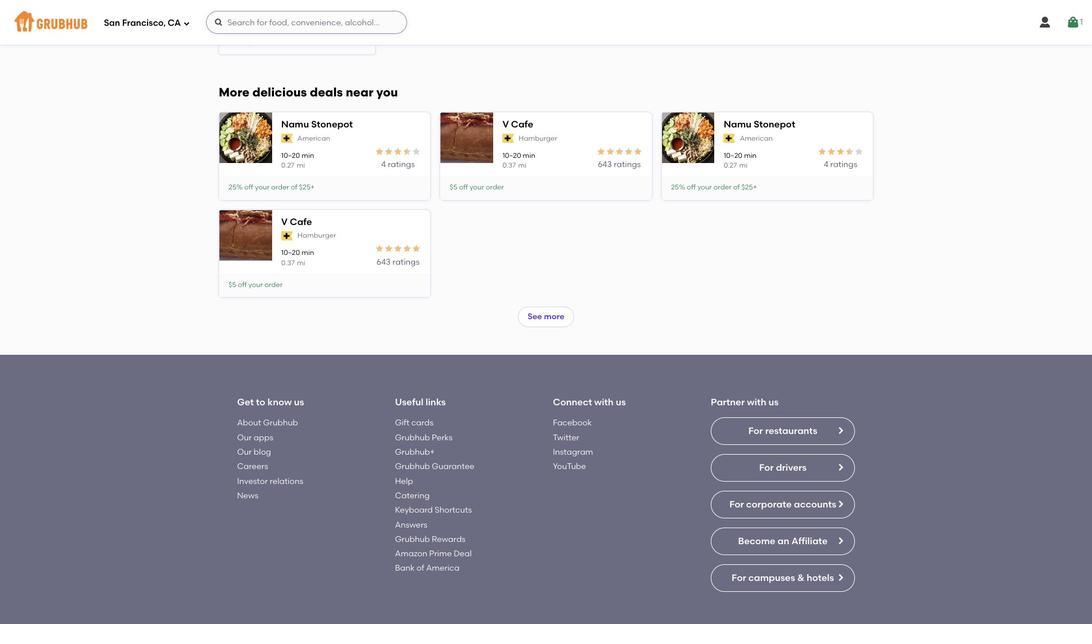 Task type: locate. For each thing, give the bounding box(es) containing it.
1 horizontal spatial 25%
[[671, 183, 685, 191]]

1 horizontal spatial 4
[[824, 160, 828, 170]]

0 vertical spatial 0.37
[[502, 162, 516, 170]]

for inside "link"
[[759, 462, 774, 473]]

0 horizontal spatial v cafe
[[281, 216, 312, 227]]

0 horizontal spatial v
[[281, 216, 288, 227]]

0 vertical spatial v cafe logo image
[[441, 105, 493, 171]]

1 horizontal spatial 0.27
[[724, 162, 737, 170]]

10–20 min 0.37 mi
[[502, 152, 535, 170], [281, 249, 314, 267]]

1 horizontal spatial us
[[616, 397, 626, 408]]

for left corporate
[[729, 499, 744, 510]]

0 horizontal spatial 4
[[381, 160, 386, 170]]

0 horizontal spatial 25%
[[229, 183, 243, 191]]

0 horizontal spatial v cafe logo image
[[219, 202, 272, 268]]

grubhub inside about grubhub our apps our blog careers investor relations news
[[263, 418, 298, 428]]

relations
[[270, 476, 303, 486]]

0 horizontal spatial namu stonepot
[[281, 119, 353, 130]]

2 american from the left
[[740, 134, 773, 142]]

namu stonepot logo image
[[219, 105, 272, 171], [662, 105, 715, 171]]

643 ratings for the bottom v cafe link
[[377, 257, 420, 267]]

0 vertical spatial $5
[[229, 38, 236, 46]]

1 25% off your order of $25+ from the left
[[229, 183, 315, 191]]

mi for 1st namu stonepot logo from the right
[[739, 162, 748, 170]]

2 namu stonepot link from the left
[[724, 118, 864, 131]]

of
[[284, 38, 291, 46], [291, 183, 297, 191], [733, 183, 740, 191], [417, 563, 424, 573]]

4
[[381, 160, 386, 170], [824, 160, 828, 170]]

off
[[238, 38, 247, 46], [244, 183, 253, 191], [459, 183, 468, 191], [687, 183, 696, 191], [238, 280, 247, 289]]

4 for 2nd namu stonepot logo from the right
[[381, 160, 386, 170]]

partner
[[711, 397, 745, 408]]

2 4 from the left
[[824, 160, 828, 170]]

0 vertical spatial our
[[237, 433, 252, 443]]

right image right hotels
[[836, 573, 845, 582]]

american for 2nd namu stonepot logo from the right
[[297, 134, 330, 142]]

right image down right icon
[[836, 500, 845, 509]]

1 namu stonepot link from the left
[[281, 118, 421, 131]]

10–20
[[281, 152, 300, 160], [502, 152, 521, 160], [724, 152, 742, 160], [281, 249, 300, 257]]

643
[[598, 160, 612, 170], [377, 257, 391, 267]]

10–20 min 0.27 mi
[[281, 152, 314, 170], [724, 152, 757, 170]]

delicious
[[252, 85, 307, 99]]

investor
[[237, 476, 268, 486]]

0 horizontal spatial namu stonepot link
[[281, 118, 421, 131]]

svg image
[[214, 18, 223, 27]]

ratings for the bottom v cafe link v cafe logo
[[392, 257, 420, 267]]

1 horizontal spatial 10–20 min 0.27 mi
[[724, 152, 757, 170]]

1 horizontal spatial v cafe link
[[502, 118, 642, 131]]

namu stonepot
[[281, 119, 353, 130], [724, 119, 795, 130]]

1 horizontal spatial v cafe logo image
[[441, 105, 493, 171]]

$5
[[229, 38, 236, 46], [450, 183, 457, 191], [229, 280, 236, 289]]

$5 off your order for right v cafe link's v cafe logo
[[450, 183, 504, 191]]

3 right image from the top
[[836, 537, 845, 546]]

useful
[[395, 397, 423, 408]]

answers
[[395, 520, 427, 530]]

1 horizontal spatial american
[[740, 134, 773, 142]]

2 25% from the left
[[671, 183, 685, 191]]

10–20 for subscription pass icon
[[502, 152, 521, 160]]

0 horizontal spatial namu stonepot logo image
[[219, 105, 272, 171]]

hamburger
[[519, 134, 557, 142], [297, 231, 336, 239]]

restaurants
[[765, 426, 817, 437]]

for restaurants
[[748, 426, 817, 437]]

1 namu from the left
[[281, 119, 309, 130]]

0 vertical spatial hamburger
[[519, 134, 557, 142]]

1 vertical spatial 643 ratings
[[377, 257, 420, 267]]

grubhub down gift cards "link"
[[395, 433, 430, 443]]

v cafe logo image
[[441, 105, 493, 171], [219, 202, 272, 268]]

min
[[302, 152, 314, 160], [523, 152, 535, 160], [744, 152, 757, 160], [302, 249, 314, 257]]

bank
[[395, 563, 415, 573]]

1 vertical spatial 643
[[377, 257, 391, 267]]

right image right affiliate
[[836, 537, 845, 546]]

1 0.27 from the left
[[281, 162, 294, 170]]

news link
[[237, 491, 258, 501]]

$5 off your order
[[450, 183, 504, 191], [229, 280, 283, 289]]

0 vertical spatial v cafe
[[502, 119, 533, 130]]

grubhub perks link
[[395, 433, 453, 443]]

0 horizontal spatial 4 ratings
[[381, 160, 415, 170]]

0 horizontal spatial $5 off your order
[[229, 280, 283, 289]]

2 us from the left
[[616, 397, 626, 408]]

25%
[[229, 183, 243, 191], [671, 183, 685, 191]]

0 horizontal spatial 0.27
[[281, 162, 294, 170]]

off for right v cafe link
[[459, 183, 468, 191]]

2 right image from the top
[[836, 500, 845, 509]]

2 25% off your order of $25+ from the left
[[671, 183, 757, 191]]

10–20 min 0.37 mi for the bottom v cafe link v cafe logo
[[281, 249, 314, 267]]

1 vertical spatial our
[[237, 447, 252, 457]]

1 4 from the left
[[381, 160, 386, 170]]

more
[[219, 85, 249, 99]]

0 horizontal spatial 643 ratings
[[377, 257, 420, 267]]

1 vertical spatial 0.37
[[281, 259, 295, 267]]

0 horizontal spatial 0.37
[[281, 259, 295, 267]]

know
[[268, 397, 292, 408]]

1 horizontal spatial 643
[[598, 160, 612, 170]]

1 horizontal spatial 4 ratings
[[824, 160, 857, 170]]

1 horizontal spatial stonepot
[[754, 119, 795, 130]]

apps
[[254, 433, 273, 443]]

us right know
[[294, 397, 304, 408]]

us up for restaurants
[[768, 397, 779, 408]]

namu for 1st namu stonepot logo from the right subscription pass image
[[724, 119, 751, 130]]

off for namu stonepot link associated with subscription pass image corresponding to 2nd namu stonepot logo from the right
[[244, 183, 253, 191]]

1 stonepot from the left
[[311, 119, 353, 130]]

1 horizontal spatial v cafe
[[502, 119, 533, 130]]

2 $25+ from the left
[[741, 183, 757, 191]]

right image inside for restaurants link
[[836, 426, 845, 435]]

for down partner with us
[[748, 426, 763, 437]]

25% off your order of $25+ for 2nd namu stonepot logo from the right
[[229, 183, 315, 191]]

1 4 ratings from the left
[[381, 160, 415, 170]]

with right partner on the right
[[747, 397, 766, 408]]

$5 for the bottom v cafe link v cafe logo
[[229, 280, 236, 289]]

1 horizontal spatial 0.37
[[502, 162, 516, 170]]

grubhub rewards link
[[395, 534, 465, 544]]

right image for for campuses & hotels
[[836, 573, 845, 582]]

1 $25+ from the left
[[299, 183, 315, 191]]

mi for 2nd namu stonepot logo from the right
[[297, 162, 305, 170]]

v cafe
[[502, 119, 533, 130], [281, 216, 312, 227]]

2 horizontal spatial svg image
[[1066, 16, 1080, 29]]

0 vertical spatial v cafe link
[[502, 118, 642, 131]]

an
[[778, 536, 789, 547]]

more delicious deals near you
[[219, 85, 398, 99]]

star icon image
[[375, 147, 384, 156], [384, 147, 393, 156], [393, 147, 403, 156], [403, 147, 412, 156], [403, 147, 412, 156], [412, 147, 421, 156], [596, 147, 606, 156], [606, 147, 615, 156], [615, 147, 624, 156], [624, 147, 633, 156], [633, 147, 642, 156], [818, 147, 827, 156], [827, 147, 836, 156], [836, 147, 845, 156], [845, 147, 854, 156], [845, 147, 854, 156], [854, 147, 864, 156], [375, 244, 384, 253], [384, 244, 393, 253], [393, 244, 403, 253], [403, 244, 412, 253], [412, 244, 421, 253]]

for for for campuses & hotels
[[732, 573, 746, 584]]

1 10–20 min 0.27 mi from the left
[[281, 152, 314, 170]]

4 for 1st namu stonepot logo from the right
[[824, 160, 828, 170]]

of inside gift cards grubhub perks grubhub+ grubhub guarantee help catering keyboard shortcuts answers grubhub rewards amazon prime deal bank of america
[[417, 563, 424, 573]]

v cafe for right v cafe link
[[502, 119, 533, 130]]

youtube
[[553, 462, 586, 472]]

2 namu from the left
[[724, 119, 751, 130]]

v cafe link
[[502, 118, 642, 131], [281, 216, 421, 229]]

rewards
[[432, 534, 465, 544]]

gift cards grubhub perks grubhub+ grubhub guarantee help catering keyboard shortcuts answers grubhub rewards amazon prime deal bank of america
[[395, 418, 474, 573]]

deal
[[454, 549, 472, 559]]

stonepot for 2nd namu stonepot logo from the right
[[311, 119, 353, 130]]

1 with from the left
[[594, 397, 614, 408]]

4 ratings
[[381, 160, 415, 170], [824, 160, 857, 170]]

you
[[376, 85, 398, 99]]

twitter link
[[553, 433, 579, 443]]

643 ratings
[[598, 160, 641, 170], [377, 257, 420, 267]]

francisco,
[[122, 18, 166, 28]]

1 horizontal spatial 643 ratings
[[598, 160, 641, 170]]

right image
[[836, 426, 845, 435], [836, 500, 845, 509], [836, 537, 845, 546], [836, 573, 845, 582]]

for left campuses
[[732, 573, 746, 584]]

our up "careers"
[[237, 447, 252, 457]]

0 horizontal spatial stonepot
[[311, 119, 353, 130]]

for for for restaurants
[[748, 426, 763, 437]]

keyboard shortcuts link
[[395, 505, 472, 515]]

$5 off your order for the bottom v cafe link v cafe logo
[[229, 280, 283, 289]]

1 25% from the left
[[229, 183, 243, 191]]

0 horizontal spatial 10–20 min 0.37 mi
[[281, 249, 314, 267]]

2 namu stonepot from the left
[[724, 119, 795, 130]]

for restaurants link
[[711, 418, 855, 445]]

643 for right v cafe link
[[598, 160, 612, 170]]

1 horizontal spatial v
[[502, 119, 509, 130]]

cards
[[411, 418, 433, 428]]

facebook
[[553, 418, 592, 428]]

1 american from the left
[[297, 134, 330, 142]]

namu stonepot link for subscription pass image corresponding to 2nd namu stonepot logo from the right
[[281, 118, 421, 131]]

grubhub+
[[395, 447, 435, 457]]

mi for the bottom v cafe link v cafe logo
[[297, 259, 305, 267]]

643 ratings for right v cafe link
[[598, 160, 641, 170]]

1 horizontal spatial svg image
[[1038, 16, 1052, 29]]

1 button
[[1066, 12, 1083, 33]]

american for 1st namu stonepot logo from the right
[[740, 134, 773, 142]]

1 namu stonepot from the left
[[281, 119, 353, 130]]

643 for the bottom v cafe link
[[377, 257, 391, 267]]

1 vertical spatial 10–20 min 0.37 mi
[[281, 249, 314, 267]]

1 horizontal spatial namu stonepot
[[724, 119, 795, 130]]

with right connect
[[594, 397, 614, 408]]

order for the bottom v cafe link v cafe logo
[[265, 280, 283, 289]]

2 vertical spatial $5
[[229, 280, 236, 289]]

0 horizontal spatial 643
[[377, 257, 391, 267]]

0 horizontal spatial cafe
[[290, 216, 312, 227]]

subscription pass image for 1st namu stonepot logo from the right
[[724, 134, 735, 143]]

1 horizontal spatial hamburger
[[519, 134, 557, 142]]

1 horizontal spatial $5 off your order
[[450, 183, 504, 191]]

namu
[[281, 119, 309, 130], [724, 119, 751, 130]]

1 horizontal spatial $25+
[[741, 183, 757, 191]]

grubhub down know
[[263, 418, 298, 428]]

right image for become an affiliate
[[836, 537, 845, 546]]

right image up right icon
[[836, 426, 845, 435]]

1 horizontal spatial namu stonepot link
[[724, 118, 864, 131]]

2 4 ratings from the left
[[824, 160, 857, 170]]

for left drivers
[[759, 462, 774, 473]]

0 vertical spatial v
[[502, 119, 509, 130]]

2 10–20 min 0.27 mi from the left
[[724, 152, 757, 170]]

3 us from the left
[[768, 397, 779, 408]]

our
[[237, 433, 252, 443], [237, 447, 252, 457]]

right image inside the for campuses & hotels link
[[836, 573, 845, 582]]

investor relations link
[[237, 476, 303, 486]]

10–20 min 0.27 mi for 2nd namu stonepot logo from the right
[[281, 152, 314, 170]]

1 vertical spatial hamburger
[[297, 231, 336, 239]]

0 horizontal spatial namu
[[281, 119, 309, 130]]

ratings for right v cafe link's v cafe logo
[[614, 160, 641, 170]]

right image inside the become an affiliate link
[[836, 537, 845, 546]]

0 vertical spatial 643 ratings
[[598, 160, 641, 170]]

1 vertical spatial $5 off your order
[[229, 280, 283, 289]]

1 vertical spatial $5
[[450, 183, 457, 191]]

2 horizontal spatial us
[[768, 397, 779, 408]]

svg image
[[1038, 16, 1052, 29], [1066, 16, 1080, 29], [183, 20, 190, 27]]

Search for food, convenience, alcohol... search field
[[206, 11, 407, 34]]

0 vertical spatial 10–20 min 0.37 mi
[[502, 152, 535, 170]]

with for partner
[[747, 397, 766, 408]]

our down about
[[237, 433, 252, 443]]

namu stonepot link for 1st namu stonepot logo from the right subscription pass image
[[724, 118, 864, 131]]

0 horizontal spatial american
[[297, 134, 330, 142]]

with
[[594, 397, 614, 408], [747, 397, 766, 408]]

4 ratings for namu stonepot link associated with subscription pass image corresponding to 2nd namu stonepot logo from the right
[[381, 160, 415, 170]]

0 vertical spatial cafe
[[511, 119, 533, 130]]

1 horizontal spatial 10–20 min 0.37 mi
[[502, 152, 535, 170]]

0 horizontal spatial with
[[594, 397, 614, 408]]

subscription pass image
[[281, 134, 293, 143], [724, 134, 735, 143], [281, 231, 293, 240]]

right image
[[836, 463, 845, 472]]

namu stonepot link
[[281, 118, 421, 131], [724, 118, 864, 131]]

your
[[248, 38, 263, 46], [255, 183, 269, 191], [470, 183, 484, 191], [697, 183, 712, 191], [248, 280, 263, 289]]

1 horizontal spatial 25% off your order of $25+
[[671, 183, 757, 191]]

1 our from the top
[[237, 433, 252, 443]]

more
[[544, 312, 564, 321]]

1 horizontal spatial namu stonepot logo image
[[662, 105, 715, 171]]

us for connect with us
[[616, 397, 626, 408]]

1 horizontal spatial with
[[747, 397, 766, 408]]

subscription pass image for 2nd namu stonepot logo from the right
[[281, 134, 293, 143]]

order
[[265, 38, 283, 46], [271, 183, 289, 191], [486, 183, 504, 191], [714, 183, 732, 191], [265, 280, 283, 289]]

grubhub down grubhub+
[[395, 462, 430, 472]]

0 horizontal spatial us
[[294, 397, 304, 408]]

us right connect
[[616, 397, 626, 408]]

2 with from the left
[[747, 397, 766, 408]]

1 horizontal spatial namu
[[724, 119, 751, 130]]

0 vertical spatial $5 off your order
[[450, 183, 504, 191]]

us
[[294, 397, 304, 408], [616, 397, 626, 408], [768, 397, 779, 408]]

2 0.27 from the left
[[724, 162, 737, 170]]

get
[[237, 397, 254, 408]]

1 vertical spatial v cafe link
[[281, 216, 421, 229]]

0 vertical spatial 643
[[598, 160, 612, 170]]

0 horizontal spatial $25+
[[299, 183, 315, 191]]

shortcuts
[[435, 505, 472, 515]]

1 vertical spatial v cafe logo image
[[219, 202, 272, 268]]

1 vertical spatial v cafe
[[281, 216, 312, 227]]

us for partner with us
[[768, 397, 779, 408]]

right image for for restaurants
[[836, 426, 845, 435]]

0 horizontal spatial v cafe link
[[281, 216, 421, 229]]

4 right image from the top
[[836, 573, 845, 582]]

careers
[[237, 462, 268, 472]]

0 horizontal spatial 25% off your order of $25+
[[229, 183, 315, 191]]

0 horizontal spatial 10–20 min 0.27 mi
[[281, 152, 314, 170]]

2 stonepot from the left
[[754, 119, 795, 130]]

namu for subscription pass image corresponding to 2nd namu stonepot logo from the right
[[281, 119, 309, 130]]

1 right image from the top
[[836, 426, 845, 435]]

right image inside for corporate accounts link
[[836, 500, 845, 509]]

for drivers link
[[711, 454, 855, 482]]

grubhub+ link
[[395, 447, 435, 457]]

for for for corporate accounts
[[729, 499, 744, 510]]

mi
[[297, 162, 305, 170], [518, 162, 526, 170], [739, 162, 748, 170], [297, 259, 305, 267]]

gift cards link
[[395, 418, 433, 428]]



Task type: vqa. For each thing, say whether or not it's contained in the screenshot.
the left 10–20 min 0.27 mi
yes



Task type: describe. For each thing, give the bounding box(es) containing it.
for campuses & hotels link
[[711, 565, 855, 592]]

corporate
[[746, 499, 792, 510]]

news
[[237, 491, 258, 501]]

guarantee
[[432, 462, 474, 472]]

$25+ for 1st namu stonepot logo from the right
[[741, 183, 757, 191]]

help link
[[395, 476, 413, 486]]

for drivers
[[759, 462, 807, 473]]

0 horizontal spatial hamburger
[[297, 231, 336, 239]]

v cafe for the bottom v cafe link
[[281, 216, 312, 227]]

youtube link
[[553, 462, 586, 472]]

ca
[[168, 18, 181, 28]]

1 horizontal spatial cafe
[[511, 119, 533, 130]]

bank of america link
[[395, 563, 460, 573]]

about
[[237, 418, 261, 428]]

25% for 2nd namu stonepot logo from the right
[[229, 183, 243, 191]]

san francisco, ca
[[104, 18, 181, 28]]

0.37 for right v cafe link's v cafe logo
[[502, 162, 516, 170]]

about grubhub our apps our blog careers investor relations news
[[237, 418, 303, 501]]

links
[[426, 397, 446, 408]]

see more button
[[518, 307, 574, 327]]

10–20 for subscription pass image corresponding to 2nd namu stonepot logo from the right
[[281, 152, 300, 160]]

accounts
[[794, 499, 836, 510]]

10–20 min 0.37 mi for right v cafe link's v cafe logo
[[502, 152, 535, 170]]

25% off your order of $25+ for 1st namu stonepot logo from the right
[[671, 183, 757, 191]]

10–20 for subscription pass image for the bottom v cafe link v cafe logo
[[281, 249, 300, 257]]

$5 off your order of $5+
[[229, 38, 304, 46]]

&
[[797, 573, 804, 584]]

grubhub down answers link
[[395, 534, 430, 544]]

answers link
[[395, 520, 427, 530]]

order for 2nd namu stonepot logo from the right
[[271, 183, 289, 191]]

for corporate accounts
[[729, 499, 836, 510]]

deals
[[310, 85, 343, 99]]

for corporate accounts link
[[711, 491, 855, 519]]

blog
[[254, 447, 271, 457]]

amazon
[[395, 549, 427, 559]]

v cafe logo image for right v cafe link
[[441, 105, 493, 171]]

right image for for corporate accounts
[[836, 500, 845, 509]]

0.27 for 2nd namu stonepot logo from the right
[[281, 162, 294, 170]]

off for the bottom v cafe link
[[238, 280, 247, 289]]

$5+
[[292, 38, 304, 46]]

with for connect
[[594, 397, 614, 408]]

gift
[[395, 418, 409, 428]]

10–20 min 0.27 mi for 1st namu stonepot logo from the right
[[724, 152, 757, 170]]

$5 for right v cafe link's v cafe logo
[[450, 183, 457, 191]]

about grubhub link
[[237, 418, 298, 428]]

affiliate
[[791, 536, 828, 547]]

4 ratings for 1st namu stonepot logo from the right subscription pass image's namu stonepot link
[[824, 160, 857, 170]]

useful links
[[395, 397, 446, 408]]

10–20 for 1st namu stonepot logo from the right subscription pass image
[[724, 152, 742, 160]]

connect with us
[[553, 397, 626, 408]]

prime
[[429, 549, 452, 559]]

san
[[104, 18, 120, 28]]

catering link
[[395, 491, 430, 501]]

twitter
[[553, 433, 579, 443]]

instagram link
[[553, 447, 593, 457]]

keyboard
[[395, 505, 433, 515]]

order for right v cafe link's v cafe logo
[[486, 183, 504, 191]]

1 vertical spatial cafe
[[290, 216, 312, 227]]

0.27 for 1st namu stonepot logo from the right
[[724, 162, 737, 170]]

subscription pass image for the bottom v cafe link v cafe logo
[[281, 231, 293, 240]]

stonepot for 1st namu stonepot logo from the right
[[754, 119, 795, 130]]

2 namu stonepot logo image from the left
[[662, 105, 715, 171]]

partner with us
[[711, 397, 779, 408]]

1 vertical spatial v
[[281, 216, 288, 227]]

svg image inside 1 button
[[1066, 16, 1080, 29]]

namu stonepot for 1st namu stonepot logo from the right
[[724, 119, 795, 130]]

catering
[[395, 491, 430, 501]]

for campuses & hotels
[[732, 573, 834, 584]]

grubhub guarantee link
[[395, 462, 474, 472]]

for for for drivers
[[759, 462, 774, 473]]

connect
[[553, 397, 592, 408]]

our apps link
[[237, 433, 273, 443]]

instagram
[[553, 447, 593, 457]]

see more
[[528, 312, 564, 321]]

america
[[426, 563, 460, 573]]

our blog link
[[237, 447, 271, 457]]

see
[[528, 312, 542, 321]]

become an affiliate link
[[711, 528, 855, 555]]

ratings for 2nd namu stonepot logo from the right
[[388, 160, 415, 170]]

1 namu stonepot logo image from the left
[[219, 105, 272, 171]]

amazon prime deal link
[[395, 549, 472, 559]]

drivers
[[776, 462, 807, 473]]

help
[[395, 476, 413, 486]]

ratings for 1st namu stonepot logo from the right
[[830, 160, 857, 170]]

25% for 1st namu stonepot logo from the right
[[671, 183, 685, 191]]

0.37 for the bottom v cafe link v cafe logo
[[281, 259, 295, 267]]

facebook twitter instagram youtube
[[553, 418, 593, 472]]

off for 1st namu stonepot logo from the right subscription pass image's namu stonepot link
[[687, 183, 696, 191]]

1 us from the left
[[294, 397, 304, 408]]

1
[[1080, 17, 1083, 27]]

v cafe logo image for the bottom v cafe link
[[219, 202, 272, 268]]

facebook link
[[553, 418, 592, 428]]

2 our from the top
[[237, 447, 252, 457]]

to
[[256, 397, 265, 408]]

order for 1st namu stonepot logo from the right
[[714, 183, 732, 191]]

near
[[346, 85, 373, 99]]

subscription pass image
[[502, 134, 514, 143]]

campuses
[[748, 573, 795, 584]]

main navigation navigation
[[0, 0, 1092, 45]]

careers link
[[237, 462, 268, 472]]

0 horizontal spatial svg image
[[183, 20, 190, 27]]

get to know us
[[237, 397, 304, 408]]

$25+ for 2nd namu stonepot logo from the right
[[299, 183, 315, 191]]

hotels
[[807, 573, 834, 584]]

mi for right v cafe link's v cafe logo
[[518, 162, 526, 170]]

become
[[738, 536, 775, 547]]

namu stonepot for 2nd namu stonepot logo from the right
[[281, 119, 353, 130]]

perks
[[432, 433, 453, 443]]

become an affiliate
[[738, 536, 828, 547]]



